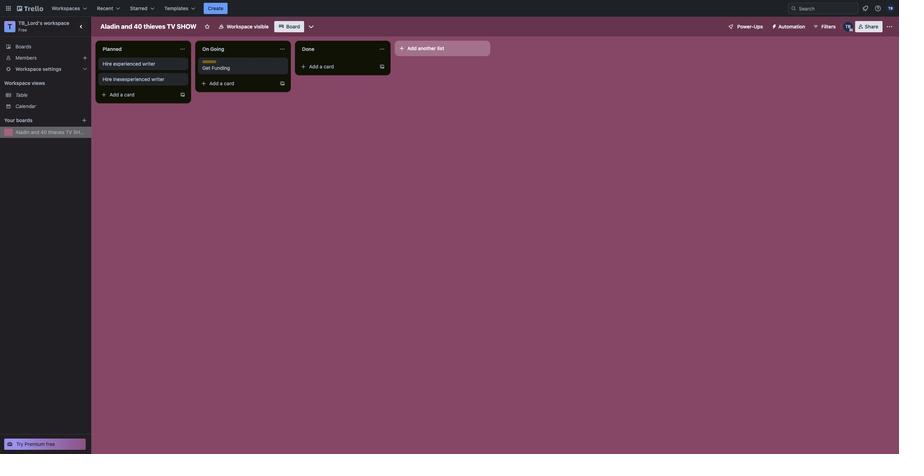 Task type: locate. For each thing, give the bounding box(es) containing it.
create from template… image
[[379, 64, 385, 70], [280, 81, 285, 86], [180, 92, 185, 98]]

open information menu image
[[875, 5, 882, 12]]

0 horizontal spatial show
[[73, 129, 88, 135]]

card for on going
[[224, 80, 234, 86]]

1 horizontal spatial thieves
[[144, 23, 165, 30]]

templates button
[[160, 3, 200, 14]]

add
[[407, 45, 417, 51], [309, 64, 318, 70], [209, 80, 219, 86], [110, 92, 119, 98]]

2 horizontal spatial a
[[320, 64, 322, 70]]

thieves
[[144, 23, 165, 30], [48, 129, 64, 135]]

0 vertical spatial add a card
[[309, 64, 334, 70]]

1 vertical spatial aladin and 40 thieves tv show
[[15, 129, 88, 135]]

Search field
[[797, 3, 858, 14]]

0 vertical spatial 40
[[134, 23, 142, 30]]

1 horizontal spatial aladin
[[100, 23, 120, 30]]

add for done
[[309, 64, 318, 70]]

workspace inside popup button
[[15, 66, 41, 72]]

power-ups
[[737, 24, 763, 30]]

free
[[18, 27, 27, 33]]

starred button
[[126, 3, 159, 14]]

40
[[134, 23, 142, 30], [41, 129, 47, 135]]

add a card button for on going
[[198, 78, 277, 89]]

add a card down 'inexexperienced'
[[110, 92, 135, 98]]

tv inside aladin and 40 thieves tv show link
[[66, 129, 72, 135]]

power-
[[737, 24, 754, 30]]

table link
[[15, 92, 87, 99]]

add a card button for done
[[298, 61, 377, 72]]

planned
[[103, 46, 122, 52]]

workspaces button
[[47, 3, 91, 14]]

boards
[[15, 44, 31, 50]]

0 vertical spatial a
[[320, 64, 322, 70]]

writer down hire experienced writer link
[[151, 76, 164, 82]]

a down the funding at the top left of page
[[220, 80, 223, 86]]

0 horizontal spatial tv
[[66, 129, 72, 135]]

a for on going
[[220, 80, 223, 86]]

40 down your boards with 1 items element
[[41, 129, 47, 135]]

workspace inside button
[[227, 24, 253, 30]]

list
[[437, 45, 444, 51]]

1 horizontal spatial show
[[177, 23, 197, 30]]

t link
[[4, 21, 15, 32]]

writer up hire inexexperienced writer link
[[142, 61, 155, 67]]

calendar link
[[15, 103, 87, 110]]

create from template… image for on going
[[280, 81, 285, 86]]

2 vertical spatial a
[[120, 92, 123, 98]]

40 down starred
[[134, 23, 142, 30]]

2 vertical spatial card
[[124, 92, 135, 98]]

aladin inside aladin and 40 thieves tv show link
[[15, 129, 30, 135]]

add a card button down the get funding link
[[198, 78, 277, 89]]

card down done text field
[[324, 64, 334, 70]]

card down 'inexexperienced'
[[124, 92, 135, 98]]

add for on going
[[209, 80, 219, 86]]

board
[[286, 24, 300, 30]]

0 vertical spatial workspace
[[227, 24, 253, 30]]

add down done
[[309, 64, 318, 70]]

hire down planned
[[103, 61, 112, 67]]

another
[[418, 45, 436, 51]]

calendar
[[15, 103, 36, 109]]

add a card
[[309, 64, 334, 70], [209, 80, 234, 86], [110, 92, 135, 98]]

a down done text field
[[320, 64, 322, 70]]

workspace
[[227, 24, 253, 30], [15, 66, 41, 72], [4, 80, 30, 86]]

a
[[320, 64, 322, 70], [220, 80, 223, 86], [120, 92, 123, 98]]

board link
[[274, 21, 304, 32]]

0 vertical spatial and
[[121, 23, 132, 30]]

boards link
[[0, 41, 91, 52]]

1 vertical spatial card
[[224, 80, 234, 86]]

and
[[121, 23, 132, 30], [31, 129, 39, 135]]

workspace settings button
[[0, 64, 91, 75]]

0 vertical spatial hire
[[103, 61, 112, 67]]

visible
[[254, 24, 269, 30]]

aladin down boards
[[15, 129, 30, 135]]

1 horizontal spatial 40
[[134, 23, 142, 30]]

1 vertical spatial add a card
[[209, 80, 234, 86]]

premium
[[25, 441, 45, 447]]

recent button
[[93, 3, 124, 14]]

0 vertical spatial aladin and 40 thieves tv show
[[100, 23, 197, 30]]

workspace settings
[[15, 66, 61, 72]]

a down 'inexexperienced'
[[120, 92, 123, 98]]

get funding link
[[202, 65, 284, 72]]

On Going text field
[[198, 44, 275, 55]]

workspace for workspace settings
[[15, 66, 41, 72]]

aladin
[[100, 23, 120, 30], [15, 129, 30, 135]]

views
[[32, 80, 45, 86]]

1 vertical spatial create from template… image
[[280, 81, 285, 86]]

2 vertical spatial add a card
[[110, 92, 135, 98]]

0 horizontal spatial add a card button
[[98, 89, 177, 100]]

1 horizontal spatial create from template… image
[[280, 81, 285, 86]]

1 hire from the top
[[103, 61, 112, 67]]

add another list button
[[395, 41, 490, 56]]

this member is an admin of this board. image
[[849, 28, 853, 32]]

aladin and 40 thieves tv show down starred dropdown button
[[100, 23, 197, 30]]

add a card for on going
[[209, 80, 234, 86]]

0 vertical spatial card
[[324, 64, 334, 70]]

add a card down the funding at the top left of page
[[209, 80, 234, 86]]

1 horizontal spatial aladin and 40 thieves tv show
[[100, 23, 197, 30]]

add down 'inexexperienced'
[[110, 92, 119, 98]]

1 vertical spatial and
[[31, 129, 39, 135]]

hire left 'inexexperienced'
[[103, 76, 112, 82]]

workspace down members
[[15, 66, 41, 72]]

a for done
[[320, 64, 322, 70]]

0 vertical spatial tv
[[167, 23, 175, 30]]

tv down calendar link
[[66, 129, 72, 135]]

0 vertical spatial create from template… image
[[379, 64, 385, 70]]

tv down the templates
[[167, 23, 175, 30]]

search image
[[791, 6, 797, 11]]

share button
[[855, 21, 883, 32]]

tb_lord's workspace link
[[18, 20, 69, 26]]

and inside text box
[[121, 23, 132, 30]]

workspace for workspace visible
[[227, 24, 253, 30]]

add a card button down hire inexexperienced writer
[[98, 89, 177, 100]]

card down the funding at the top left of page
[[224, 80, 234, 86]]

1 horizontal spatial a
[[220, 80, 223, 86]]

0 horizontal spatial card
[[124, 92, 135, 98]]

workspace left visible
[[227, 24, 253, 30]]

get funding
[[202, 65, 230, 71]]

0 vertical spatial show
[[177, 23, 197, 30]]

1 vertical spatial show
[[73, 129, 88, 135]]

writer
[[142, 61, 155, 67], [151, 76, 164, 82]]

hire
[[103, 61, 112, 67], [103, 76, 112, 82]]

1 horizontal spatial and
[[121, 23, 132, 30]]

workspace up table
[[4, 80, 30, 86]]

on
[[202, 46, 209, 52]]

tb_lord (tylerblack44) image
[[843, 22, 853, 32]]

workspace visible
[[227, 24, 269, 30]]

and down starred
[[121, 23, 132, 30]]

hire for hire inexexperienced writer
[[103, 76, 112, 82]]

2 horizontal spatial card
[[324, 64, 334, 70]]

boards
[[16, 117, 33, 123]]

0 horizontal spatial 40
[[41, 129, 47, 135]]

tv
[[167, 23, 175, 30], [66, 129, 72, 135]]

card for planned
[[124, 92, 135, 98]]

aladin down recent popup button
[[100, 23, 120, 30]]

members
[[15, 55, 37, 61]]

1 horizontal spatial add a card
[[209, 80, 234, 86]]

filters
[[821, 24, 836, 30]]

2 vertical spatial workspace
[[4, 80, 30, 86]]

1 vertical spatial tv
[[66, 129, 72, 135]]

add a card button for planned
[[98, 89, 177, 100]]

primary element
[[0, 0, 899, 17]]

add left 'another'
[[407, 45, 417, 51]]

show down templates "dropdown button"
[[177, 23, 197, 30]]

filters button
[[811, 21, 838, 32]]

0 vertical spatial writer
[[142, 61, 155, 67]]

customize views image
[[308, 23, 315, 30]]

workspace visible button
[[214, 21, 273, 32]]

hire inexexperienced writer link
[[103, 76, 184, 83]]

workspace navigation collapse icon image
[[77, 22, 86, 32]]

create from template… image for done
[[379, 64, 385, 70]]

show
[[177, 23, 197, 30], [73, 129, 88, 135]]

0 horizontal spatial a
[[120, 92, 123, 98]]

thieves down starred dropdown button
[[144, 23, 165, 30]]

add a card button down done text field
[[298, 61, 377, 72]]

add a card down done
[[309, 64, 334, 70]]

aladin and 40 thieves tv show
[[100, 23, 197, 30], [15, 129, 88, 135]]

2 vertical spatial create from template… image
[[180, 92, 185, 98]]

1 vertical spatial hire
[[103, 76, 112, 82]]

0 horizontal spatial aladin
[[15, 129, 30, 135]]

0 vertical spatial aladin
[[100, 23, 120, 30]]

0 horizontal spatial create from template… image
[[180, 92, 185, 98]]

aladin and 40 thieves tv show down your boards with 1 items element
[[15, 129, 88, 135]]

show down the add board image
[[73, 129, 88, 135]]

thieves down your boards with 1 items element
[[48, 129, 64, 135]]

2 horizontal spatial add a card
[[309, 64, 334, 70]]

0 horizontal spatial and
[[31, 129, 39, 135]]

2 horizontal spatial create from template… image
[[379, 64, 385, 70]]

try premium free button
[[4, 439, 86, 450]]

1 vertical spatial workspace
[[15, 66, 41, 72]]

1 horizontal spatial add a card button
[[198, 78, 277, 89]]

aladin and 40 thieves tv show link
[[15, 129, 88, 136]]

color: yellow, title: "less than $25m" element
[[202, 60, 216, 63]]

1 horizontal spatial card
[[224, 80, 234, 86]]

2 horizontal spatial add a card button
[[298, 61, 377, 72]]

1 vertical spatial a
[[220, 80, 223, 86]]

and down your boards with 1 items element
[[31, 129, 39, 135]]

1 vertical spatial aladin
[[15, 129, 30, 135]]

card
[[324, 64, 334, 70], [224, 80, 234, 86], [124, 92, 135, 98]]

1 horizontal spatial tv
[[167, 23, 175, 30]]

0 vertical spatial thieves
[[144, 23, 165, 30]]

0 horizontal spatial add a card
[[110, 92, 135, 98]]

add down get funding
[[209, 80, 219, 86]]

2 hire from the top
[[103, 76, 112, 82]]

1 vertical spatial thieves
[[48, 129, 64, 135]]

your
[[4, 117, 15, 123]]

add a card button
[[298, 61, 377, 72], [198, 78, 277, 89], [98, 89, 177, 100]]

1 vertical spatial writer
[[151, 76, 164, 82]]



Task type: describe. For each thing, give the bounding box(es) containing it.
going
[[210, 46, 224, 52]]

try
[[16, 441, 23, 447]]

sm image
[[769, 21, 778, 31]]

thieves inside text box
[[144, 23, 165, 30]]

add a card for done
[[309, 64, 334, 70]]

table
[[15, 92, 28, 98]]

done
[[302, 46, 314, 52]]

your boards with 1 items element
[[4, 116, 71, 125]]

hire experienced writer
[[103, 61, 155, 67]]

show inside text box
[[177, 23, 197, 30]]

40 inside text box
[[134, 23, 142, 30]]

automation button
[[769, 21, 809, 32]]

starred
[[130, 5, 147, 11]]

add board image
[[81, 118, 87, 123]]

create
[[208, 5, 223, 11]]

Board name text field
[[97, 21, 200, 32]]

hire inexexperienced writer
[[103, 76, 164, 82]]

tyler black (tylerblack44) image
[[886, 4, 895, 13]]

workspace
[[44, 20, 69, 26]]

t
[[8, 22, 12, 31]]

Planned text field
[[98, 44, 176, 55]]

get
[[202, 65, 210, 71]]

0 horizontal spatial thieves
[[48, 129, 64, 135]]

aladin inside "aladin and 40 thieves tv show" text box
[[100, 23, 120, 30]]

hire experienced writer link
[[103, 60, 184, 67]]

power-ups button
[[723, 21, 767, 32]]

tv inside "aladin and 40 thieves tv show" text box
[[167, 23, 175, 30]]

back to home image
[[17, 3, 43, 14]]

try premium free
[[16, 441, 55, 447]]

add another list
[[407, 45, 444, 51]]

writer for hire inexexperienced writer
[[151, 76, 164, 82]]

add a card for planned
[[110, 92, 135, 98]]

funding
[[212, 65, 230, 71]]

add inside add another list button
[[407, 45, 417, 51]]

free
[[46, 441, 55, 447]]

1 vertical spatial 40
[[41, 129, 47, 135]]

your boards
[[4, 117, 33, 123]]

tb_lord's workspace free
[[18, 20, 69, 33]]

aladin and 40 thieves tv show inside text box
[[100, 23, 197, 30]]

recent
[[97, 5, 113, 11]]

inexexperienced
[[113, 76, 150, 82]]

writer for hire experienced writer
[[142, 61, 155, 67]]

workspace for workspace views
[[4, 80, 30, 86]]

share
[[865, 24, 878, 30]]

templates
[[164, 5, 188, 11]]

experienced
[[113, 61, 141, 67]]

a for planned
[[120, 92, 123, 98]]

on going
[[202, 46, 224, 52]]

card for done
[[324, 64, 334, 70]]

star or unstar board image
[[204, 24, 210, 30]]

tb_lord's
[[18, 20, 42, 26]]

workspaces
[[52, 5, 80, 11]]

hire for hire experienced writer
[[103, 61, 112, 67]]

members link
[[0, 52, 91, 64]]

show menu image
[[886, 23, 893, 30]]

create button
[[204, 3, 228, 14]]

ups
[[754, 24, 763, 30]]

create from template… image for planned
[[180, 92, 185, 98]]

settings
[[43, 66, 61, 72]]

automation
[[778, 24, 805, 30]]

0 horizontal spatial aladin and 40 thieves tv show
[[15, 129, 88, 135]]

workspace views
[[4, 80, 45, 86]]

0 notifications image
[[861, 4, 870, 13]]

Done text field
[[298, 44, 375, 55]]

add for planned
[[110, 92, 119, 98]]



Task type: vqa. For each thing, say whether or not it's contained in the screenshot.
right Bob
no



